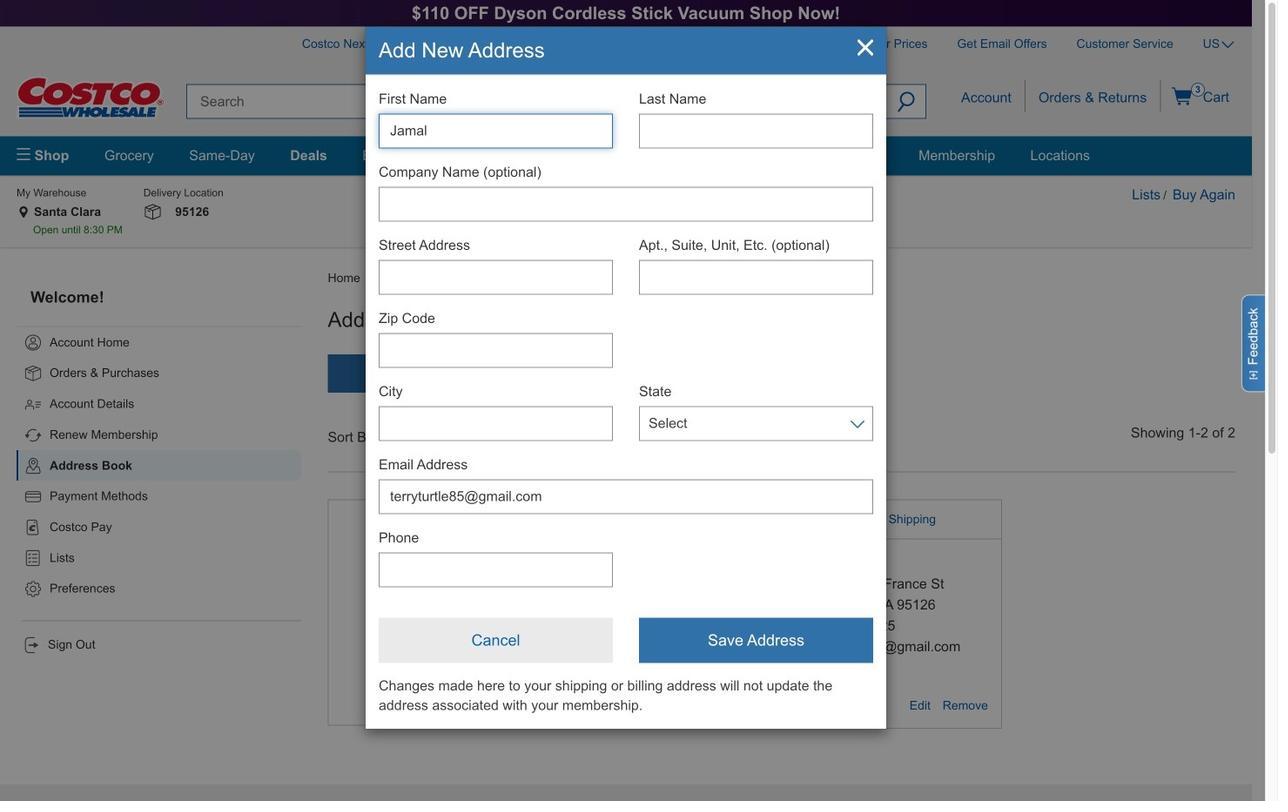 Task type: locate. For each thing, give the bounding box(es) containing it.
None text field
[[379, 260, 613, 295], [379, 406, 613, 441], [379, 479, 873, 514], [379, 260, 613, 295], [379, 406, 613, 441], [379, 479, 873, 514]]

costco us homepage image
[[17, 76, 165, 119]]

close image
[[858, 40, 873, 57]]

patient address navigation tab list
[[328, 354, 769, 393]]

None telephone field
[[379, 552, 613, 587]]

Search text field
[[186, 84, 887, 119], [186, 84, 887, 119]]

None text field
[[379, 113, 613, 148], [639, 113, 873, 148], [379, 187, 873, 221], [639, 260, 873, 295], [379, 333, 613, 368], [379, 113, 613, 148], [639, 113, 873, 148], [379, 187, 873, 221], [639, 260, 873, 295], [379, 333, 613, 368]]



Task type: describe. For each thing, give the bounding box(es) containing it.
signout image
[[22, 636, 41, 655]]

main element
[[17, 136, 1236, 175]]

search image
[[898, 92, 915, 115]]



